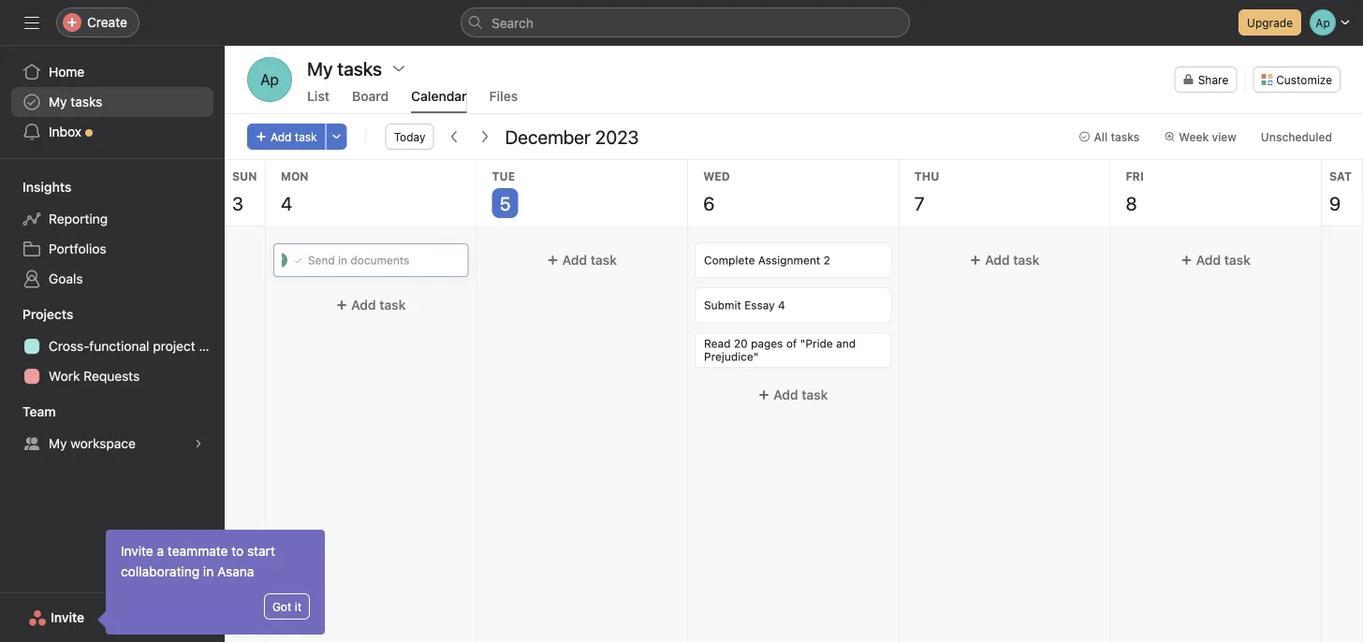 Task type: describe. For each thing, give the bounding box(es) containing it.
reporting
[[49, 211, 108, 227]]

home link
[[11, 57, 214, 87]]

project
[[153, 339, 195, 354]]

invite a teammate to start collaborating in asana tooltip
[[100, 530, 325, 635]]

calendar
[[411, 89, 467, 104]]

invite a teammate to start collaborating in asana got it
[[121, 544, 302, 614]]

1 horizontal spatial 4
[[779, 299, 786, 312]]

plan
[[199, 339, 225, 354]]

9
[[1330, 192, 1342, 214]]

see details, my workspace image
[[193, 438, 204, 450]]

4 inside mon 4
[[281, 192, 293, 214]]

inbox
[[49, 124, 82, 140]]

calendar link
[[411, 89, 467, 113]]

more actions image
[[331, 131, 343, 142]]

list link
[[307, 89, 330, 113]]

ap
[[260, 71, 279, 89]]

in inside the invite a teammate to start collaborating in asana got it
[[203, 564, 214, 580]]

complete assignment 2
[[705, 254, 831, 267]]

unscheduled button
[[1253, 124, 1341, 150]]

projects element
[[0, 298, 225, 395]]

team button
[[0, 403, 56, 422]]

board link
[[352, 89, 389, 113]]

invite for invite
[[51, 610, 84, 626]]

submit essay 4
[[705, 299, 786, 312]]

assignment
[[759, 254, 821, 267]]

workspace
[[71, 436, 136, 452]]

insights element
[[0, 170, 225, 298]]

cross-functional project plan link
[[11, 332, 225, 362]]

start
[[247, 544, 275, 559]]

essay
[[745, 299, 776, 312]]

sat 9
[[1330, 170, 1353, 214]]

tue 5
[[492, 170, 515, 214]]

insights button
[[0, 178, 72, 197]]

reporting link
[[11, 204, 214, 234]]

submit
[[705, 299, 742, 312]]

sat
[[1330, 170, 1353, 183]]

my for my workspace
[[49, 436, 67, 452]]

my workspace
[[49, 436, 136, 452]]

ap button
[[247, 57, 292, 102]]

2023
[[595, 126, 639, 148]]

files link
[[490, 89, 518, 113]]

work requests link
[[11, 362, 214, 392]]

december
[[505, 126, 591, 148]]

week
[[1180, 130, 1210, 143]]

goals
[[49, 271, 83, 287]]

create
[[87, 15, 127, 30]]

portfolios
[[49, 241, 106, 257]]

Search tasks, projects, and more text field
[[461, 7, 911, 37]]

read 20 pages of "pride and prejudice"
[[705, 337, 857, 363]]

inbox link
[[11, 117, 214, 147]]

it
[[295, 600, 302, 614]]

teammate
[[168, 544, 228, 559]]

goals link
[[11, 264, 214, 294]]

hide sidebar image
[[24, 15, 39, 30]]

send in documents
[[301, 254, 402, 267]]

portfolios link
[[11, 234, 214, 264]]

share button
[[1175, 67, 1238, 93]]

7
[[915, 192, 925, 214]]

fri
[[1126, 170, 1145, 183]]

previous week image
[[447, 129, 462, 144]]

thu
[[915, 170, 940, 183]]

projects button
[[0, 305, 73, 324]]

board
[[352, 89, 389, 104]]

cross-
[[49, 339, 89, 354]]

mon
[[281, 170, 309, 183]]

home
[[49, 64, 85, 80]]

list
[[307, 89, 330, 104]]

files
[[490, 89, 518, 104]]

fri 8
[[1126, 170, 1145, 214]]

my tasks
[[307, 57, 382, 79]]

functional
[[89, 339, 149, 354]]

tasks for all tasks
[[1111, 130, 1140, 143]]



Task type: vqa. For each thing, say whether or not it's contained in the screenshot.


Task type: locate. For each thing, give the bounding box(es) containing it.
my tasks
[[49, 94, 102, 110]]

team
[[22, 404, 56, 420]]

0 vertical spatial invite
[[121, 544, 153, 559]]

got
[[273, 600, 292, 614]]

tasks right all
[[1111, 130, 1140, 143]]

unscheduled
[[1262, 130, 1333, 143]]

0 horizontal spatial 4
[[281, 192, 293, 214]]

my tasks link
[[11, 87, 214, 117]]

add
[[271, 130, 292, 143], [563, 252, 588, 268], [985, 252, 1010, 268], [1197, 252, 1222, 268], [351, 297, 376, 313], [774, 387, 799, 403]]

4
[[281, 192, 293, 214], [779, 299, 786, 312]]

teams element
[[0, 395, 225, 463]]

all tasks
[[1095, 130, 1140, 143]]

3
[[232, 192, 243, 214]]

0 horizontal spatial invite
[[51, 610, 84, 626]]

upgrade button
[[1239, 9, 1302, 36]]

my inside "link"
[[49, 436, 67, 452]]

tasks
[[71, 94, 102, 110], [1111, 130, 1140, 143]]

documents
[[343, 254, 402, 267]]

customize
[[1277, 73, 1333, 86]]

requests
[[84, 369, 140, 384]]

week view button
[[1156, 124, 1246, 150]]

global element
[[0, 46, 225, 158]]

and
[[837, 337, 857, 350]]

in right send
[[331, 254, 340, 267]]

projects
[[22, 307, 73, 322]]

view
[[1213, 130, 1237, 143]]

mon 4
[[281, 170, 309, 214]]

invite inside the invite a teammate to start collaborating in asana got it
[[121, 544, 153, 559]]

today button
[[386, 124, 434, 150]]

my up inbox
[[49, 94, 67, 110]]

collaborating
[[121, 564, 200, 580]]

1 vertical spatial invite
[[51, 610, 84, 626]]

wed
[[704, 170, 730, 183]]

all tasks button
[[1071, 124, 1149, 150]]

pages
[[752, 337, 784, 350]]

4 down mon
[[281, 192, 293, 214]]

0 horizontal spatial tasks
[[71, 94, 102, 110]]

1 vertical spatial tasks
[[1111, 130, 1140, 143]]

wed 6
[[704, 170, 730, 214]]

cross-functional project plan
[[49, 339, 225, 354]]

invite inside button
[[51, 610, 84, 626]]

tue
[[492, 170, 515, 183]]

to
[[232, 544, 244, 559]]

prejudice"
[[705, 350, 759, 363]]

1 horizontal spatial in
[[331, 254, 340, 267]]

5
[[500, 192, 511, 214]]

2 my from the top
[[49, 436, 67, 452]]

sun 3
[[232, 170, 257, 214]]

in down teammate
[[203, 564, 214, 580]]

task
[[295, 130, 317, 143], [591, 252, 617, 268], [1014, 252, 1040, 268], [1225, 252, 1251, 268], [380, 297, 406, 313], [802, 387, 829, 403]]

share
[[1199, 73, 1229, 86]]

customize button
[[1254, 67, 1341, 93]]

tasks for my tasks
[[71, 94, 102, 110]]

a
[[157, 544, 164, 559]]

my workspace link
[[11, 429, 214, 459]]

show options image
[[392, 61, 407, 76]]

send
[[301, 254, 328, 267]]

1 horizontal spatial tasks
[[1111, 130, 1140, 143]]

2
[[824, 254, 831, 267]]

tasks inside global element
[[71, 94, 102, 110]]

0 vertical spatial my
[[49, 94, 67, 110]]

my down team
[[49, 436, 67, 452]]

0 horizontal spatial in
[[203, 564, 214, 580]]

1 vertical spatial my
[[49, 436, 67, 452]]

work requests
[[49, 369, 140, 384]]

of
[[787, 337, 798, 350]]

december 2023
[[505, 126, 639, 148]]

4 right essay
[[779, 299, 786, 312]]

my
[[49, 94, 67, 110], [49, 436, 67, 452]]

invite for invite a teammate to start collaborating in asana got it
[[121, 544, 153, 559]]

8
[[1126, 192, 1138, 214]]

got it button
[[264, 594, 310, 620]]

sun
[[232, 170, 257, 183]]

upgrade
[[1248, 16, 1294, 29]]

tasks down home
[[71, 94, 102, 110]]

0 vertical spatial tasks
[[71, 94, 102, 110]]

read
[[705, 337, 731, 350]]

week view
[[1180, 130, 1237, 143]]

my inside global element
[[49, 94, 67, 110]]

1 my from the top
[[49, 94, 67, 110]]

today
[[394, 130, 426, 143]]

invite
[[121, 544, 153, 559], [51, 610, 84, 626]]

asana
[[217, 564, 254, 580]]

all
[[1095, 130, 1108, 143]]

1 horizontal spatial invite
[[121, 544, 153, 559]]

1 vertical spatial in
[[203, 564, 214, 580]]

next week image
[[477, 129, 492, 144]]

20
[[735, 337, 748, 350]]

create button
[[56, 7, 140, 37]]

add task button
[[247, 124, 326, 150], [485, 244, 680, 277], [908, 244, 1103, 277], [1119, 244, 1314, 277], [274, 289, 469, 322], [696, 378, 892, 412]]

insights
[[22, 179, 72, 195]]

my for my tasks
[[49, 94, 67, 110]]

complete
[[705, 254, 756, 267]]

6
[[704, 192, 715, 214]]

"pride
[[801, 337, 834, 350]]

add task
[[271, 130, 317, 143], [563, 252, 617, 268], [985, 252, 1040, 268], [1197, 252, 1251, 268], [351, 297, 406, 313], [774, 387, 829, 403]]

invite button
[[16, 601, 97, 635]]

tasks inside dropdown button
[[1111, 130, 1140, 143]]

1 vertical spatial 4
[[779, 299, 786, 312]]

0 vertical spatial in
[[331, 254, 340, 267]]

thu 7
[[915, 170, 940, 214]]

0 vertical spatial 4
[[281, 192, 293, 214]]



